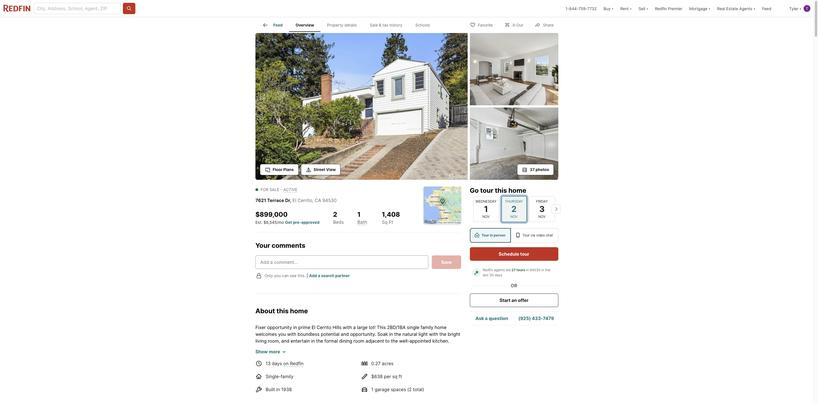 Task type: describe. For each thing, give the bounding box(es) containing it.
1 horizontal spatial or
[[433, 366, 438, 372]]

2 , from the left
[[313, 198, 314, 204]]

floor
[[307, 346, 316, 351]]

dr
[[285, 198, 290, 204]]

mortgage ▾ button
[[686, 0, 714, 17]]

1 horizontal spatial this
[[377, 325, 386, 331]]

0.27
[[372, 361, 381, 367]]

prime
[[298, 325, 311, 331]]

spacious
[[415, 352, 434, 358]]

2 inside 2 beds
[[333, 211, 337, 219]]

single
[[407, 325, 420, 331]]

home up thursday
[[509, 187, 527, 195]]

adjacent
[[366, 339, 384, 345]]

get
[[285, 220, 292, 225]]

income-
[[336, 373, 353, 378]]

storage.
[[343, 352, 361, 358]]

0 horizontal spatial this
[[277, 308, 289, 315]]

2 vertical spatial redfin
[[290, 361, 304, 367]]

friday
[[537, 200, 548, 204]]

show more
[[256, 350, 280, 355]]

tour for schedule
[[521, 252, 530, 257]]

0 vertical spatial a
[[395, 359, 398, 365]]

rent
[[621, 6, 629, 11]]

boasts
[[434, 359, 448, 365]]

1 vertical spatial large
[[359, 366, 370, 372]]

natural
[[403, 332, 418, 338]]

sale & tax history tab
[[364, 18, 409, 32]]

their
[[279, 386, 289, 392]]

the up linen
[[281, 346, 288, 351]]

video
[[537, 234, 546, 238]]

1 vertical spatial or
[[324, 373, 328, 378]]

schools tab
[[409, 18, 437, 32]]

via
[[531, 234, 536, 238]]

with down too.
[[303, 386, 312, 392]]

1 horizontal spatial this
[[495, 187, 508, 195]]

2 horizontal spatial to
[[451, 380, 456, 385]]

property details
[[327, 23, 357, 28]]

the up "are" in the left bottom of the page
[[316, 339, 323, 345]]

providing
[[308, 352, 328, 358]]

and left some
[[354, 386, 362, 392]]

a right add
[[318, 274, 320, 279]]

flexibility
[[290, 380, 309, 385]]

redfin for redfin premier
[[656, 6, 667, 11]]

home up kitchen.
[[435, 325, 447, 331]]

single-
[[266, 374, 281, 380]]

imagination
[[328, 386, 352, 392]]

family inside fixer opportunity in prime el cerrito hills with a large lot! this 2bd/1ba single family home welcomes you with boundless potential and opportunity. soak in the natural light with the bright living room, and entertain in the formal dining room adjacent to the well-appointed kitchen. situated on the second floor are two generously sized bedrooms, full bathroom, walk-in closet and hallway linen closet providing ample storage.       this home comes with a spacious unfinished basement that you can shape to your unique needs and lifestyle. a rare find, it also boasts an expansive backyard on a .27 acre lot for hosting large get-togethers and activities, or perhaps a multi-generational retreat, adu or an income-producing unit. a dedicated parking garage provides lots of flexibility too. ideal for investors and prospective homeowners alike looking to customize their home with a little imagination and some tlc.
[[421, 325, 434, 331]]

hosting
[[342, 366, 358, 372]]

2 inside thursday 2 nov
[[512, 204, 517, 214]]

1 bath
[[358, 211, 368, 225]]

opportunity
[[267, 325, 292, 331]]

with right hills
[[343, 325, 352, 331]]

only you can see this.
[[265, 274, 306, 279]]

save button
[[432, 256, 462, 269]]

boundless
[[298, 332, 320, 338]]

floor plans
[[273, 167, 294, 172]]

only
[[265, 274, 273, 279]]

the down 2bd/1ba
[[395, 332, 402, 338]]

buy
[[604, 6, 611, 11]]

el for ,
[[293, 198, 297, 204]]

view
[[326, 167, 336, 172]]

.27
[[310, 366, 316, 372]]

hallway
[[265, 352, 281, 358]]

nov for 1
[[483, 215, 490, 219]]

0 horizontal spatial family
[[281, 374, 294, 380]]

beds
[[333, 220, 344, 225]]

also
[[424, 359, 432, 365]]

0 vertical spatial large
[[357, 325, 368, 331]]

0 horizontal spatial 94530
[[323, 198, 337, 204]]

in inside in the last 30 days
[[542, 268, 545, 273]]

opportunity.
[[350, 332, 376, 338]]

go
[[470, 187, 479, 195]]

1-844-759-7732 link
[[566, 6, 597, 11]]

1-
[[566, 6, 570, 11]]

parking
[[414, 373, 430, 378]]

go tour this home
[[470, 187, 527, 195]]

about
[[256, 308, 275, 315]]

premier
[[669, 6, 683, 11]]

-
[[281, 187, 282, 192]]

5 ▾ from the left
[[754, 6, 756, 11]]

nov for 2
[[511, 215, 518, 219]]

sq
[[393, 374, 398, 380]]

1 inside wednesday 1 nov
[[485, 204, 489, 214]]

property details tab
[[321, 18, 364, 32]]

a right "perhaps"
[[458, 366, 460, 372]]

appointed
[[410, 339, 431, 345]]

el for prime
[[312, 325, 316, 331]]

and down rare
[[402, 366, 410, 372]]

overview tab
[[289, 18, 321, 32]]

0 vertical spatial for
[[335, 366, 341, 372]]

offer
[[518, 298, 529, 304]]

living
[[256, 339, 267, 345]]

built in 1938
[[266, 388, 292, 393]]

1 horizontal spatial on
[[284, 361, 289, 367]]

mortgage ▾
[[690, 6, 711, 11]]

sell ▾ button
[[636, 0, 652, 17]]

844-
[[570, 6, 579, 11]]

next image
[[552, 205, 561, 214]]

ft
[[399, 374, 402, 380]]

x-out
[[513, 22, 524, 27]]

your
[[256, 242, 270, 250]]

spaces
[[391, 388, 406, 393]]

ca
[[315, 198, 321, 204]]

redfin agents led 27 tours in 94530
[[483, 268, 541, 273]]

0 horizontal spatial a
[[387, 373, 390, 378]]

can inside fixer opportunity in prime el cerrito hills with a large lot! this 2bd/1ba single family home welcomes you with boundless potential and opportunity. soak in the natural light with the bright living room, and entertain in the formal dining room adjacent to the well-appointed kitchen. situated on the second floor are two generously sized bedrooms, full bathroom, walk-in closet and hallway linen closet providing ample storage.       this home comes with a spacious unfinished basement that you can shape to your unique needs and lifestyle. a rare find, it also boasts an expansive backyard on a .27 acre lot for hosting large get-togethers and activities, or perhaps a multi-generational retreat, adu or an income-producing unit. a dedicated parking garage provides lots of flexibility too. ideal for investors and prospective homeowners alike looking to customize their home with a little imagination and some tlc.
[[297, 359, 305, 365]]

0 vertical spatial can
[[282, 274, 289, 279]]

potential
[[321, 332, 340, 338]]

start an offer button
[[470, 294, 559, 308]]

approved
[[301, 220, 320, 225]]

feed button
[[759, 0, 786, 17]]

hills
[[333, 325, 342, 331]]

1 , from the left
[[290, 198, 292, 204]]

a right ask
[[486, 316, 488, 322]]

rent ▾
[[621, 6, 632, 11]]

schools
[[416, 23, 430, 28]]

your
[[326, 359, 335, 365]]

tour via video chat option
[[512, 228, 559, 243]]

a up find,
[[411, 352, 414, 358]]

30
[[490, 273, 494, 278]]

bath link
[[358, 220, 368, 225]]

an inside button
[[512, 298, 517, 304]]

plans
[[284, 167, 294, 172]]

x-out button
[[500, 19, 528, 30]]

tour for tour via video chat
[[523, 234, 530, 238]]

1-844-759-7732
[[566, 6, 597, 11]]

togethers
[[380, 366, 401, 372]]

&
[[379, 23, 382, 28]]

1 vertical spatial this
[[362, 352, 371, 358]]

cerrito for hills
[[317, 325, 332, 331]]

nov for 3
[[539, 215, 546, 219]]

redfin premier button
[[652, 0, 686, 17]]

chat
[[546, 234, 554, 238]]

alike
[[424, 380, 433, 385]]

start
[[500, 298, 511, 304]]

bath
[[358, 220, 368, 225]]

home down bedrooms,
[[372, 352, 384, 358]]

a left '.27'
[[306, 366, 309, 372]]

1 for 1 garage spaces (2 total)
[[372, 388, 374, 393]]

▾ for buy ▾
[[612, 6, 614, 11]]

0 horizontal spatial on
[[275, 346, 280, 351]]

1 vertical spatial for
[[331, 380, 337, 385]]

est.
[[256, 220, 263, 225]]



Task type: locate. For each thing, give the bounding box(es) containing it.
schedule
[[499, 252, 520, 257]]

or down boasts
[[433, 366, 438, 372]]

0 horizontal spatial or
[[324, 373, 328, 378]]

tour in person option
[[470, 228, 512, 243]]

and right room, at the left of the page
[[282, 339, 290, 345]]

tour left via
[[523, 234, 530, 238]]

| add a search partner
[[307, 274, 350, 279]]

ample
[[329, 352, 342, 358]]

a left sq
[[387, 373, 390, 378]]

0.27 acres
[[372, 361, 394, 367]]

433-
[[532, 316, 543, 322]]

2 vertical spatial to
[[451, 380, 456, 385]]

1 horizontal spatial family
[[421, 325, 434, 331]]

home down flexibility
[[290, 386, 302, 392]]

27
[[512, 268, 516, 273]]

0 horizontal spatial 1
[[358, 211, 361, 219]]

days down agents at the right bottom of the page
[[495, 273, 503, 278]]

1 vertical spatial redfin
[[483, 268, 494, 273]]

None button
[[502, 196, 527, 223], [474, 196, 499, 223], [530, 196, 555, 223], [502, 196, 527, 223], [474, 196, 499, 223], [530, 196, 555, 223]]

2 tour from the left
[[523, 234, 530, 238]]

0 horizontal spatial to
[[320, 359, 325, 365]]

1 inside 1 bath
[[358, 211, 361, 219]]

2 nov from the left
[[511, 215, 518, 219]]

Add a comment... text field
[[260, 259, 424, 266]]

cerrito inside fixer opportunity in prime el cerrito hills with a large lot! this 2bd/1ba single family home welcomes you with boundless potential and opportunity. soak in the natural light with the bright living room, and entertain in the formal dining room adjacent to the well-appointed kitchen. situated on the second floor are two generously sized bedrooms, full bathroom, walk-in closet and hallway linen closet providing ample storage.       this home comes with a spacious unfinished basement that you can shape to your unique needs and lifestyle. a rare find, it also boasts an expansive backyard on a .27 acre lot for hosting large get-togethers and activities, or perhaps a multi-generational retreat, adu or an income-producing unit. a dedicated parking garage provides lots of flexibility too. ideal for investors and prospective homeowners alike looking to customize their home with a little imagination and some tlc.
[[317, 325, 332, 331]]

street view
[[314, 167, 336, 172]]

▾ for mortgage ▾
[[709, 6, 711, 11]]

the up kitchen.
[[440, 332, 447, 338]]

0 horizontal spatial redfin
[[290, 361, 304, 367]]

0 vertical spatial cerrito
[[298, 198, 313, 204]]

0 horizontal spatial ,
[[290, 198, 292, 204]]

0 horizontal spatial closet
[[294, 352, 307, 358]]

1 vertical spatial garage
[[375, 388, 390, 393]]

unit.
[[376, 373, 386, 378]]

history
[[390, 23, 403, 28]]

pre-
[[293, 220, 301, 225]]

shape
[[306, 359, 319, 365]]

redfin for redfin agents led 27 tours in 94530
[[483, 268, 494, 273]]

1 vertical spatial closet
[[294, 352, 307, 358]]

tab list containing feed
[[256, 17, 442, 32]]

on redfin link
[[284, 361, 304, 367]]

home up prime
[[290, 308, 308, 315]]

you down 'opportunity'
[[278, 332, 286, 338]]

dining
[[339, 339, 352, 345]]

tour via video chat
[[523, 234, 554, 238]]

2 horizontal spatial on
[[299, 366, 305, 372]]

2 horizontal spatial 1
[[485, 204, 489, 214]]

1 horizontal spatial ,
[[313, 198, 314, 204]]

0 vertical spatial an
[[512, 298, 517, 304]]

0 horizontal spatial feed
[[273, 23, 283, 28]]

large up "producing" on the bottom
[[359, 366, 370, 372]]

kitchen.
[[433, 339, 450, 345]]

a down too.
[[313, 386, 316, 392]]

tab list
[[256, 17, 442, 32]]

street
[[314, 167, 326, 172]]

1 vertical spatial this
[[277, 308, 289, 315]]

question
[[489, 316, 509, 322]]

1 vertical spatial 94530
[[530, 268, 541, 273]]

0 vertical spatial or
[[433, 366, 438, 372]]

1 ▾ from the left
[[612, 6, 614, 11]]

of
[[284, 380, 289, 385]]

list box containing tour in person
[[470, 228, 559, 243]]

1 horizontal spatial cerrito
[[317, 325, 332, 331]]

0 horizontal spatial days
[[272, 361, 282, 367]]

1 left tlc.
[[372, 388, 374, 393]]

94530 right "tours"
[[530, 268, 541, 273]]

1 nov from the left
[[483, 215, 490, 219]]

ideal
[[320, 380, 330, 385]]

cerrito left ca
[[298, 198, 313, 204]]

feed inside 'button'
[[763, 6, 772, 11]]

to up bedrooms,
[[386, 339, 390, 345]]

2
[[512, 204, 517, 214], [333, 211, 337, 219]]

tax
[[383, 23, 389, 28]]

for right lot
[[335, 366, 341, 372]]

0 horizontal spatial garage
[[375, 388, 390, 393]]

, down active link
[[290, 198, 292, 204]]

redfin inside button
[[656, 6, 667, 11]]

0 horizontal spatial nov
[[483, 215, 490, 219]]

or
[[433, 366, 438, 372], [324, 373, 328, 378]]

favorite button
[[465, 19, 498, 30]]

1 horizontal spatial closet
[[444, 346, 457, 351]]

0 vertical spatial days
[[495, 273, 503, 278]]

adu
[[313, 373, 322, 378]]

built
[[266, 388, 275, 393]]

days right '13'
[[272, 361, 282, 367]]

with up the entertain
[[287, 332, 297, 338]]

agents
[[740, 6, 753, 11]]

unique
[[337, 359, 351, 365]]

6 ▾ from the left
[[800, 6, 802, 11]]

provides
[[256, 380, 274, 385]]

37 photos button
[[518, 164, 554, 176]]

a up opportunity.
[[353, 325, 356, 331]]

tour for tour in person
[[482, 234, 490, 238]]

family up 'light'
[[421, 325, 434, 331]]

1 vertical spatial a
[[387, 373, 390, 378]]

lifestyle.
[[376, 359, 394, 365]]

1 horizontal spatial a
[[395, 359, 398, 365]]

submit search image
[[126, 6, 132, 11]]

nov inside friday 3 nov
[[539, 215, 546, 219]]

for up imagination
[[331, 380, 337, 385]]

on down room, at the left of the page
[[275, 346, 280, 351]]

share
[[543, 22, 554, 27]]

find,
[[409, 359, 418, 365]]

$899,000 est. $6,545 /mo get pre-approved
[[256, 211, 320, 225]]

(925)
[[519, 316, 531, 322]]

and up dining
[[341, 332, 349, 338]]

nov down 'wednesday'
[[483, 215, 490, 219]]

formal
[[325, 339, 338, 345]]

redfin left premier
[[656, 6, 667, 11]]

1 vertical spatial an
[[449, 359, 455, 365]]

linen
[[282, 352, 292, 358]]

0 vertical spatial garage
[[431, 373, 446, 378]]

and up get- at the bottom of page
[[367, 359, 375, 365]]

2 horizontal spatial redfin
[[656, 6, 667, 11]]

garage down the prospective
[[375, 388, 390, 393]]

1 vertical spatial you
[[278, 332, 286, 338]]

thursday
[[505, 200, 524, 204]]

nov down '3'
[[539, 215, 546, 219]]

on
[[275, 346, 280, 351], [284, 361, 289, 367], [299, 366, 305, 372]]

real
[[718, 6, 726, 11]]

tour inside tour via video chat option
[[523, 234, 530, 238]]

7732
[[588, 6, 597, 11]]

feed right agents
[[763, 6, 772, 11]]

a left rare
[[395, 359, 398, 365]]

2 ▾ from the left
[[630, 6, 632, 11]]

0 vertical spatial 94530
[[323, 198, 337, 204]]

2 beds
[[333, 211, 344, 225]]

user photo image
[[804, 5, 811, 12]]

▾ for tyler ▾
[[800, 6, 802, 11]]

this.
[[298, 274, 306, 279]]

sale & tax history
[[370, 23, 403, 28]]

1 down 'wednesday'
[[485, 204, 489, 214]]

closet up unfinished
[[444, 346, 457, 351]]

an up "perhaps"
[[449, 359, 455, 365]]

with up kitchen.
[[429, 332, 438, 338]]

▾ right "sell"
[[647, 6, 649, 11]]

can left shape
[[297, 359, 305, 365]]

1 horizontal spatial to
[[386, 339, 390, 345]]

agents
[[495, 268, 505, 273]]

▾ for sell ▾
[[647, 6, 649, 11]]

garage up looking
[[431, 373, 446, 378]]

el inside fixer opportunity in prime el cerrito hills with a large lot! this 2bd/1ba single family home welcomes you with boundless potential and opportunity. soak in the natural light with the bright living room, and entertain in the formal dining room adjacent to the well-appointed kitchen. situated on the second floor are two generously sized bedrooms, full bathroom, walk-in closet and hallway linen closet providing ample storage.       this home comes with a spacious unfinished basement that you can shape to your unique needs and lifestyle. a rare find, it also boasts an expansive backyard on a .27 acre lot for hosting large get-togethers and activities, or perhaps a multi-generational retreat, adu or an income-producing unit. a dedicated parking garage provides lots of flexibility too. ideal for investors and prospective homeowners alike looking to customize their home with a little imagination and some tlc.
[[312, 325, 316, 331]]

0 vertical spatial to
[[386, 339, 390, 345]]

an down lot
[[329, 373, 335, 378]]

▾ left user photo
[[800, 6, 802, 11]]

this up thursday
[[495, 187, 508, 195]]

lot
[[328, 366, 334, 372]]

some
[[363, 386, 375, 392]]

to up acre
[[320, 359, 325, 365]]

1 horizontal spatial feed
[[763, 6, 772, 11]]

1 vertical spatial can
[[297, 359, 305, 365]]

cerrito for ,
[[298, 198, 313, 204]]

1 tour from the left
[[482, 234, 490, 238]]

map entry image
[[424, 187, 462, 225]]

tour right schedule
[[521, 252, 530, 257]]

94530
[[323, 198, 337, 204], [530, 268, 541, 273]]

▾ for rent ▾
[[630, 6, 632, 11]]

acre
[[318, 366, 327, 372]]

1 vertical spatial tour
[[521, 252, 530, 257]]

cerrito up the potential
[[317, 325, 332, 331]]

1 horizontal spatial el
[[312, 325, 316, 331]]

3 ▾ from the left
[[647, 6, 649, 11]]

el up boundless at the left
[[312, 325, 316, 331]]

family down 'backyard'
[[281, 374, 294, 380]]

tour for go
[[481, 187, 494, 195]]

closet down "second"
[[294, 352, 307, 358]]

the inside in the last 30 days
[[546, 268, 551, 273]]

tour inside button
[[521, 252, 530, 257]]

nov inside thursday 2 nov
[[511, 215, 518, 219]]

1 vertical spatial days
[[272, 361, 282, 367]]

this up 'opportunity'
[[277, 308, 289, 315]]

2 horizontal spatial an
[[512, 298, 517, 304]]

tour left person
[[482, 234, 490, 238]]

0 vertical spatial family
[[421, 325, 434, 331]]

2 down thursday
[[512, 204, 517, 214]]

▾ right mortgage
[[709, 6, 711, 11]]

City, Address, School, Agent, ZIP search field
[[34, 3, 121, 14]]

nov inside wednesday 1 nov
[[483, 215, 490, 219]]

in inside 'option'
[[490, 234, 493, 238]]

redfin up last
[[483, 268, 494, 273]]

1 horizontal spatial an
[[449, 359, 455, 365]]

1 horizontal spatial redfin
[[483, 268, 494, 273]]

you right "only"
[[274, 274, 281, 279]]

1 horizontal spatial tour
[[523, 234, 530, 238]]

1 vertical spatial cerrito
[[317, 325, 332, 331]]

and down situated
[[256, 352, 264, 358]]

nov down thursday
[[511, 215, 518, 219]]

1 horizontal spatial 1
[[372, 388, 374, 393]]

redfin
[[656, 6, 667, 11], [483, 268, 494, 273], [290, 361, 304, 367]]

it
[[420, 359, 422, 365]]

1 horizontal spatial 94530
[[530, 268, 541, 273]]

1 vertical spatial family
[[281, 374, 294, 380]]

see
[[290, 274, 297, 279]]

on down linen
[[284, 361, 289, 367]]

list box
[[470, 228, 559, 243]]

get-
[[371, 366, 380, 372]]

0 vertical spatial el
[[293, 198, 297, 204]]

rent ▾ button
[[617, 0, 636, 17]]

0 vertical spatial feed
[[763, 6, 772, 11]]

1 horizontal spatial days
[[495, 273, 503, 278]]

two
[[326, 346, 334, 351]]

1 up bath
[[358, 211, 361, 219]]

el right dr
[[293, 198, 297, 204]]

1 horizontal spatial can
[[297, 359, 305, 365]]

tour inside tour in person 'option'
[[482, 234, 490, 238]]

producing
[[353, 373, 375, 378]]

/mo
[[277, 220, 284, 225]]

el
[[293, 198, 297, 204], [312, 325, 316, 331]]

0 vertical spatial this
[[495, 187, 508, 195]]

0 horizontal spatial 2
[[333, 211, 337, 219]]

total)
[[413, 388, 425, 393]]

the right "tours"
[[546, 268, 551, 273]]

1 horizontal spatial tour
[[521, 252, 530, 257]]

the up full
[[391, 339, 398, 345]]

1 horizontal spatial garage
[[431, 373, 446, 378]]

0 horizontal spatial tour
[[482, 234, 490, 238]]

0 horizontal spatial cerrito
[[298, 198, 313, 204]]

1 vertical spatial to
[[320, 359, 325, 365]]

▾ right agents
[[754, 6, 756, 11]]

(925) 433-7479
[[519, 316, 555, 322]]

feed left overview on the left top of the page
[[273, 23, 283, 28]]

0 vertical spatial tour
[[481, 187, 494, 195]]

buy ▾ button
[[601, 0, 617, 17]]

1 horizontal spatial nov
[[511, 215, 518, 219]]

add a search partner button
[[309, 274, 350, 279]]

person
[[494, 234, 506, 238]]

0 vertical spatial this
[[377, 325, 386, 331]]

get pre-approved link
[[285, 220, 320, 225]]

are
[[318, 346, 324, 351]]

0 vertical spatial closet
[[444, 346, 457, 351]]

expansive
[[256, 366, 277, 372]]

full
[[396, 346, 403, 351]]

redfin up retreat,
[[290, 361, 304, 367]]

you up 'backyard'
[[288, 359, 296, 365]]

sell
[[639, 6, 646, 11]]

generously
[[335, 346, 359, 351]]

terrace
[[267, 198, 284, 204]]

0 horizontal spatial el
[[293, 198, 297, 204]]

tour up 'wednesday'
[[481, 187, 494, 195]]

tour
[[482, 234, 490, 238], [523, 234, 530, 238]]

you
[[274, 274, 281, 279], [278, 332, 286, 338], [288, 359, 296, 365]]

ask a question
[[476, 316, 509, 322]]

2 up "beds"
[[333, 211, 337, 219]]

homeowners
[[395, 380, 422, 385]]

to right looking
[[451, 380, 456, 385]]

bedrooms,
[[372, 346, 395, 351]]

this down sized
[[362, 352, 371, 358]]

0 horizontal spatial this
[[362, 352, 371, 358]]

fixer opportunity in prime el cerrito hills with a large lot! this 2bd/1ba single family home welcomes you with boundless potential and opportunity. soak in the natural light with the bright living room, and entertain in the formal dining room adjacent to the well-appointed kitchen. situated on the second floor are two generously sized bedrooms, full bathroom, walk-in closet and hallway linen closet providing ample storage.       this home comes with a spacious unfinished basement that you can shape to your unique needs and lifestyle. a rare find, it also boasts an expansive backyard on a .27 acre lot for hosting large get-togethers and activities, or perhaps a multi-generational retreat, adu or an income-producing unit. a dedicated parking garage provides lots of flexibility too. ideal for investors and prospective homeowners alike looking to customize their home with a little imagination and some tlc.
[[256, 325, 461, 392]]

7621 terrace dr, el cerrito, ca 94530 image
[[256, 33, 468, 180], [470, 33, 559, 105], [470, 108, 559, 180]]

0 horizontal spatial an
[[329, 373, 335, 378]]

can left see
[[282, 274, 289, 279]]

2 vertical spatial you
[[288, 359, 296, 365]]

days inside in the last 30 days
[[495, 273, 503, 278]]

retreat,
[[296, 373, 312, 378]]

13 days on redfin
[[266, 361, 304, 367]]

this up soak
[[377, 325, 386, 331]]

and down "producing" on the bottom
[[359, 380, 367, 385]]

1 horizontal spatial 2
[[512, 204, 517, 214]]

▾ right buy
[[612, 6, 614, 11]]

,
[[290, 198, 292, 204], [313, 198, 314, 204]]

4 ▾ from the left
[[709, 6, 711, 11]]

lots
[[275, 380, 283, 385]]

second
[[290, 346, 305, 351]]

2 horizontal spatial nov
[[539, 215, 546, 219]]

on up retreat,
[[299, 366, 305, 372]]

1 vertical spatial feed
[[273, 23, 283, 28]]

0 vertical spatial redfin
[[656, 6, 667, 11]]

0 horizontal spatial can
[[282, 274, 289, 279]]

94530 right ca
[[323, 198, 337, 204]]

1 vertical spatial el
[[312, 325, 316, 331]]

0 vertical spatial you
[[274, 274, 281, 279]]

an left offer
[[512, 298, 517, 304]]

, left ca
[[313, 198, 314, 204]]

basement
[[256, 359, 277, 365]]

garage inside fixer opportunity in prime el cerrito hills with a large lot! this 2bd/1ba single family home welcomes you with boundless potential and opportunity. soak in the natural light with the bright living room, and entertain in the formal dining room adjacent to the well-appointed kitchen. situated on the second floor are two generously sized bedrooms, full bathroom, walk-in closet and hallway linen closet providing ample storage.       this home comes with a spacious unfinished basement that you can shape to your unique needs and lifestyle. a rare find, it also boasts an expansive backyard on a .27 acre lot for hosting large get-togethers and activities, or perhaps a multi-generational retreat, adu or an income-producing unit. a dedicated parking garage provides lots of flexibility too. ideal for investors and prospective homeowners alike looking to customize their home with a little imagination and some tlc.
[[431, 373, 446, 378]]

share button
[[531, 19, 559, 30]]

with up rare
[[401, 352, 410, 358]]

or up the ideal
[[324, 373, 328, 378]]

0 horizontal spatial tour
[[481, 187, 494, 195]]

large up opportunity.
[[357, 325, 368, 331]]

3 nov from the left
[[539, 215, 546, 219]]

2 vertical spatial an
[[329, 373, 335, 378]]

1 for 1 bath
[[358, 211, 361, 219]]

1938
[[281, 388, 292, 393]]

$6,545
[[264, 220, 277, 225]]

▾ right the rent
[[630, 6, 632, 11]]



Task type: vqa. For each thing, say whether or not it's contained in the screenshot.
Tour in person Tour
yes



